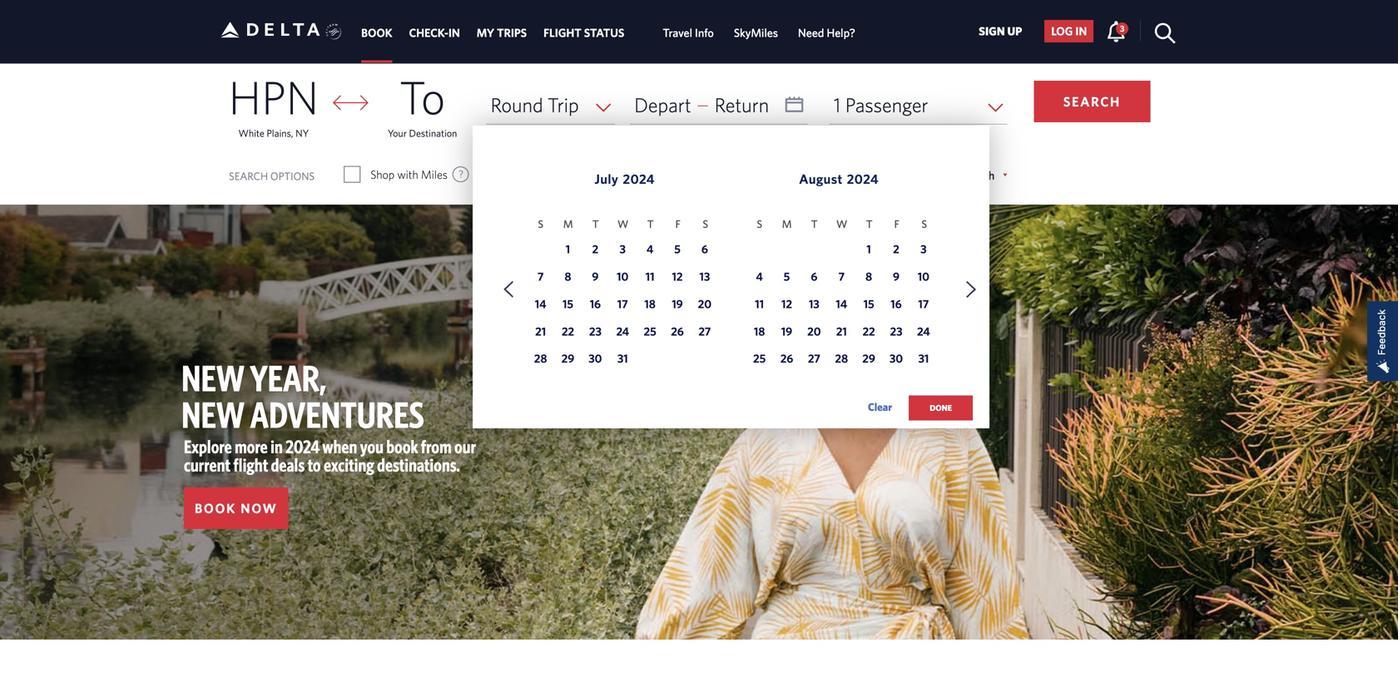 Task type: vqa. For each thing, say whether or not it's contained in the screenshot.


Task type: locate. For each thing, give the bounding box(es) containing it.
0 vertical spatial in
[[1075, 24, 1087, 38]]

1 vertical spatial 4
[[756, 270, 763, 283]]

19 for '19' link to the left
[[672, 297, 683, 311]]

1 link
[[557, 240, 579, 262], [858, 240, 880, 262]]

in
[[1075, 24, 1087, 38], [271, 436, 283, 457]]

t down august 2024
[[866, 218, 873, 230]]

1 14 from the left
[[535, 297, 546, 311]]

1 link down refundable fares
[[557, 240, 579, 262]]

1 horizontal spatial 9 link
[[885, 268, 907, 289]]

1 horizontal spatial 2 link
[[885, 240, 907, 262]]

1 28 link from the left
[[530, 350, 551, 371]]

2 14 link from the left
[[831, 295, 852, 317]]

1 horizontal spatial 13
[[809, 297, 819, 311]]

3
[[1120, 24, 1125, 33], [620, 242, 626, 256], [920, 242, 927, 256]]

1 for august 2024 1 link
[[867, 242, 871, 256]]

1 2 from the left
[[592, 242, 598, 256]]

1 28 from the left
[[534, 352, 547, 365]]

1 7 link from the left
[[530, 268, 551, 289]]

1 horizontal spatial 10 link
[[913, 268, 934, 289]]

1 21 link from the left
[[530, 322, 551, 344]]

0 horizontal spatial 27
[[699, 324, 711, 338]]

cards right the gift
[[949, 17, 981, 30]]

15
[[563, 297, 573, 311], [863, 297, 874, 311]]

2 horizontal spatial 1
[[867, 242, 871, 256]]

book left now
[[195, 501, 236, 516]]

w down july 2024
[[618, 218, 629, 230]]

1 vertical spatial 12
[[781, 297, 792, 311]]

2 1 link from the left
[[858, 240, 880, 262]]

28 for first 28 link from left
[[534, 352, 547, 365]]

1 vertical spatial 27 link
[[803, 350, 825, 371]]

15 for 2nd '15' link from the right
[[563, 297, 573, 311]]

3 down advanced
[[920, 242, 927, 256]]

12 for the 12 link to the left
[[672, 270, 683, 283]]

options
[[270, 170, 315, 182]]

july
[[595, 171, 619, 187]]

22
[[562, 324, 574, 338], [863, 324, 875, 338]]

7 for second 7 link from right
[[537, 270, 544, 283]]

16 link
[[584, 295, 606, 317], [885, 295, 907, 317]]

0 vertical spatial 25
[[644, 324, 656, 338]]

0 horizontal spatial 30 link
[[584, 350, 606, 371]]

3 link down advanced
[[913, 240, 934, 262]]

16
[[590, 297, 601, 311], [891, 297, 902, 311]]

4 for 4 link to the right
[[756, 270, 763, 283]]

3 link for july 2024
[[612, 240, 633, 262]]

9 for first the 9 link from the right
[[893, 270, 900, 283]]

year,
[[250, 357, 326, 399]]

13
[[699, 270, 710, 283], [809, 297, 819, 311]]

0 horizontal spatial 28 link
[[530, 350, 551, 371]]

2024 left when in the left of the page
[[286, 436, 320, 457]]

1 horizontal spatial 25 link
[[749, 350, 770, 371]]

2 link
[[584, 240, 606, 262], [885, 240, 907, 262]]

1 9 link from the left
[[584, 268, 606, 289]]

9 for 2nd the 9 link from right
[[592, 270, 599, 283]]

book
[[361, 26, 392, 39], [195, 501, 236, 516]]

august
[[799, 171, 843, 187]]

0 vertical spatial 6 link
[[694, 240, 716, 262]]

1 horizontal spatial 16 link
[[885, 295, 907, 317]]

1 horizontal spatial 1 link
[[858, 240, 880, 262]]

2 31 link from the left
[[913, 350, 934, 371]]

26
[[671, 324, 684, 338], [780, 352, 793, 365]]

27 for the rightmost 27 link
[[808, 352, 820, 365]]

tab list
[[353, 0, 865, 63]]

20 link
[[694, 295, 716, 317], [803, 322, 825, 344]]

0 horizontal spatial travel
[[663, 26, 692, 39]]

2 s from the left
[[703, 218, 708, 230]]

2 21 from the left
[[836, 324, 847, 338]]

4 for left 4 link
[[647, 242, 653, 256]]

2024 right july at the top left
[[623, 171, 655, 187]]

1 24 from the left
[[616, 324, 629, 338]]

0 horizontal spatial 17
[[617, 297, 628, 311]]

26 link
[[667, 322, 688, 344], [776, 350, 798, 371]]

8 link
[[557, 268, 579, 289], [858, 268, 880, 289]]

2 w from the left
[[836, 218, 847, 230]]

0 vertical spatial 4
[[647, 242, 653, 256]]

updated bag & travel fees link
[[999, 17, 1161, 30]]

2 30 link from the left
[[885, 350, 907, 371]]

2 7 link from the left
[[831, 268, 852, 289]]

book
[[386, 436, 418, 457]]

t down my dates are flexible checkbox
[[647, 218, 654, 230]]

23 for 2nd 23 link from the right
[[589, 324, 602, 338]]

search for search
[[1063, 94, 1121, 109]]

1 vertical spatial 13
[[809, 297, 819, 311]]

1 vertical spatial 12 link
[[776, 295, 798, 317]]

1 15 from the left
[[563, 297, 573, 311]]

2 2 link from the left
[[885, 240, 907, 262]]

2 28 from the left
[[835, 352, 848, 365]]

search for search options
[[229, 170, 268, 182]]

flight
[[233, 454, 268, 476]]

3 t from the left
[[811, 218, 818, 230]]

0 horizontal spatial 10
[[617, 270, 629, 283]]

1 horizontal spatial 2
[[893, 242, 899, 256]]

0 horizontal spatial 16 link
[[584, 295, 606, 317]]

explore
[[184, 436, 232, 457]]

1 vertical spatial 6
[[811, 270, 817, 283]]

t down july at the top left
[[592, 218, 599, 230]]

2024 inside explore more in 2024 when you book from our current flight deals to exciting destinations.
[[286, 436, 320, 457]]

2024
[[623, 171, 655, 187], [847, 171, 879, 187], [286, 436, 320, 457]]

new
[[181, 357, 245, 399], [181, 393, 245, 436]]

1 9 from the left
[[592, 270, 599, 283]]

0 horizontal spatial 10 link
[[612, 268, 633, 289]]

1 24 link from the left
[[612, 322, 633, 344]]

1 22 from the left
[[562, 324, 574, 338]]

0 vertical spatial 27 link
[[694, 322, 716, 344]]

1 vertical spatial 18
[[754, 324, 765, 338]]

clear
[[868, 401, 892, 413]]

w for july
[[618, 218, 629, 230]]

1 horizontal spatial 29 link
[[858, 350, 880, 371]]

10 link
[[612, 268, 633, 289], [913, 268, 934, 289]]

1 horizontal spatial 7 link
[[831, 268, 852, 289]]

in inside button
[[1075, 24, 1087, 38]]

1 vertical spatial search
[[229, 170, 268, 182]]

0 horizontal spatial 31
[[617, 352, 628, 365]]

2 2 from the left
[[893, 242, 899, 256]]

3 link for august 2024
[[913, 240, 934, 262]]

1 horizontal spatial 23 link
[[885, 322, 907, 344]]

0 horizontal spatial 8 link
[[557, 268, 579, 289]]

rent
[[416, 16, 440, 30]]

0 horizontal spatial 20
[[698, 297, 712, 311]]

refundable
[[519, 168, 572, 181]]

23 link
[[584, 322, 606, 344], [885, 322, 907, 344]]

2 17 link from the left
[[913, 295, 934, 317]]

1 horizontal spatial 20
[[807, 324, 821, 338]]

2 14 from the left
[[836, 297, 847, 311]]

1 t from the left
[[592, 218, 599, 230]]

2 15 from the left
[[863, 297, 874, 311]]

11 link
[[639, 268, 661, 289], [749, 295, 770, 317]]

5
[[674, 242, 681, 256], [784, 270, 790, 283]]

1 horizontal spatial 22 link
[[858, 322, 880, 344]]

1
[[834, 93, 841, 117], [566, 242, 570, 256], [867, 242, 871, 256]]

explore more in 2024 when you book from our current flight deals to exciting destinations. link
[[184, 436, 476, 476]]

fares
[[575, 168, 600, 181]]

1 horizontal spatial 9
[[893, 270, 900, 283]]

1 w from the left
[[618, 218, 629, 230]]

31 link
[[612, 350, 633, 371], [913, 350, 934, 371]]

5 link
[[667, 240, 688, 262], [776, 268, 798, 289]]

1 horizontal spatial 2024
[[623, 171, 655, 187]]

1 horizontal spatial 23
[[890, 324, 902, 338]]

1 horizontal spatial 14 link
[[831, 295, 852, 317]]

0 horizontal spatial 3 link
[[612, 240, 633, 262]]

0 vertical spatial 12
[[672, 270, 683, 283]]

2 17 from the left
[[918, 297, 929, 311]]

0 horizontal spatial 16
[[590, 297, 601, 311]]

Shop with Miles checkbox
[[345, 166, 360, 183]]

2024 right august
[[847, 171, 879, 187]]

travel left info
[[663, 26, 692, 39]]

w down august 2024
[[836, 218, 847, 230]]

3 down july 2024
[[620, 242, 626, 256]]

1 1 link from the left
[[557, 240, 579, 262]]

search inside button
[[1063, 94, 1121, 109]]

search down "white"
[[229, 170, 268, 182]]

book right skyteam image
[[361, 26, 392, 39]]

sign up
[[979, 24, 1022, 38]]

0 horizontal spatial 15
[[563, 297, 573, 311]]

0 horizontal spatial 14
[[535, 297, 546, 311]]

0 horizontal spatial 18 link
[[639, 295, 661, 317]]

book inside tab list
[[361, 26, 392, 39]]

0 horizontal spatial 25 link
[[639, 322, 661, 344]]

0 horizontal spatial 1
[[566, 242, 570, 256]]

22 for first 22 'link' from left
[[562, 324, 574, 338]]

9 link
[[584, 268, 606, 289], [885, 268, 907, 289]]

deals
[[569, 16, 599, 30]]

search
[[1063, 94, 1121, 109], [229, 170, 268, 182]]

29 link
[[557, 350, 579, 371], [858, 350, 880, 371]]

6 link
[[694, 240, 716, 262], [803, 268, 825, 289]]

14 link
[[530, 295, 551, 317], [831, 295, 852, 317]]

1 vertical spatial in
[[271, 436, 283, 457]]

2 29 from the left
[[862, 352, 875, 365]]

1 horizontal spatial 21 link
[[831, 322, 852, 344]]

1 horizontal spatial 8 link
[[858, 268, 880, 289]]

14 for second the 14 link
[[836, 297, 847, 311]]

travel right &
[[1100, 17, 1132, 30]]

1 30 from the left
[[589, 352, 602, 365]]

1 f from the left
[[675, 218, 681, 230]]

delta amex cards
[[784, 17, 882, 30]]

1 left passenger
[[834, 93, 841, 117]]

14
[[535, 297, 546, 311], [836, 297, 847, 311]]

13 link
[[694, 268, 716, 289], [803, 295, 825, 317]]

1 down august 2024
[[867, 242, 871, 256]]

1 horizontal spatial 16
[[891, 297, 902, 311]]

2 m from the left
[[782, 218, 792, 230]]

our
[[454, 436, 476, 457]]

2 10 link from the left
[[913, 268, 934, 289]]

f for august 2024
[[894, 218, 899, 230]]

2 23 from the left
[[890, 324, 902, 338]]

sign up link
[[972, 20, 1029, 42]]

1 down refundable fares
[[566, 242, 570, 256]]

1 horizontal spatial 30 link
[[885, 350, 907, 371]]

2 22 from the left
[[863, 324, 875, 338]]

1 horizontal spatial 11 link
[[749, 295, 770, 317]]

1 23 from the left
[[589, 324, 602, 338]]

19 for bottommost '19' link
[[781, 324, 792, 338]]

1 link for august 2024
[[858, 240, 880, 262]]

0 vertical spatial 13
[[699, 270, 710, 283]]

round trip
[[491, 93, 579, 117]]

rent a car
[[416, 16, 473, 30]]

0 horizontal spatial 13 link
[[694, 268, 716, 289]]

2 23 link from the left
[[885, 322, 907, 344]]

3 left fees
[[1120, 24, 1125, 33]]

miles
[[421, 168, 448, 181]]

1 29 from the left
[[561, 352, 574, 365]]

need help?
[[798, 26, 855, 39]]

hpn white plains, ny
[[228, 69, 319, 139]]

1 horizontal spatial 4 link
[[749, 268, 770, 289]]

1 14 link from the left
[[530, 295, 551, 317]]

1 horizontal spatial 19
[[781, 324, 792, 338]]

w for august
[[836, 218, 847, 230]]

fees
[[1135, 17, 1161, 30]]

2
[[592, 242, 598, 256], [893, 242, 899, 256]]

1 horizontal spatial 15
[[863, 297, 874, 311]]

18
[[644, 297, 656, 311], [754, 324, 765, 338]]

2 for july 2024
[[592, 242, 598, 256]]

0 horizontal spatial 12
[[672, 270, 683, 283]]

22 link
[[557, 322, 579, 344], [858, 322, 880, 344]]

1 horizontal spatial 3
[[920, 242, 927, 256]]

1 horizontal spatial 1
[[834, 93, 841, 117]]

1 inside 1 passenger field
[[834, 93, 841, 117]]

0 horizontal spatial 19
[[672, 297, 683, 311]]

1 horizontal spatial 17 link
[[913, 295, 934, 317]]

2 link for july 2024
[[584, 240, 606, 262]]

23 for 1st 23 link from the right
[[890, 324, 902, 338]]

2 9 from the left
[[893, 270, 900, 283]]

1 horizontal spatial 18 link
[[749, 322, 770, 344]]

log in button
[[1045, 20, 1094, 42]]

1 link down august 2024
[[858, 240, 880, 262]]

0 horizontal spatial 29 link
[[557, 350, 579, 371]]

12 link
[[667, 268, 688, 289], [776, 295, 798, 317]]

0 horizontal spatial 21
[[535, 324, 546, 338]]

1 horizontal spatial 5 link
[[776, 268, 798, 289]]

travel info link
[[663, 18, 714, 48]]

1 vertical spatial 20
[[807, 324, 821, 338]]

0 horizontal spatial 2
[[592, 242, 598, 256]]

t down august
[[811, 218, 818, 230]]

search down log in button
[[1063, 94, 1121, 109]]

refundable fares
[[519, 168, 600, 181]]

book inside book now link
[[195, 501, 236, 516]]

0 horizontal spatial search
[[229, 170, 268, 182]]

m
[[563, 218, 573, 230], [782, 218, 792, 230]]

0 horizontal spatial 4 link
[[639, 240, 661, 262]]

6 for right 6 link
[[811, 270, 817, 283]]

1 horizontal spatial 27 link
[[803, 350, 825, 371]]

3 link right &
[[1106, 20, 1129, 41]]

1 vertical spatial 25 link
[[749, 350, 770, 371]]

my trips
[[477, 26, 527, 39]]

2 28 link from the left
[[831, 350, 852, 371]]

19
[[672, 297, 683, 311], [781, 324, 792, 338]]

1 8 from the left
[[565, 270, 571, 283]]

book for book
[[361, 26, 392, 39]]

3 link down july 2024
[[612, 240, 633, 262]]

0 horizontal spatial 24 link
[[612, 322, 633, 344]]

0 horizontal spatial 30
[[589, 352, 602, 365]]

cards right amex
[[850, 17, 882, 30]]

1 horizontal spatial book
[[361, 26, 392, 39]]

0 horizontal spatial 17 link
[[612, 295, 633, 317]]

you
[[360, 436, 384, 457]]

1 m from the left
[[563, 218, 573, 230]]

7 link
[[530, 268, 551, 289], [831, 268, 852, 289]]

29
[[561, 352, 574, 365], [862, 352, 875, 365]]

search options
[[229, 170, 315, 182]]

1 horizontal spatial 19 link
[[776, 322, 798, 344]]

0 horizontal spatial 9
[[592, 270, 599, 283]]

2 22 link from the left
[[858, 322, 880, 344]]

1 horizontal spatial 28
[[835, 352, 848, 365]]

Round Trip field
[[486, 86, 615, 124]]

2 f from the left
[[894, 218, 899, 230]]

travel inside "link"
[[663, 26, 692, 39]]

check-in link
[[409, 18, 460, 48]]

from
[[421, 436, 452, 457]]

My dates are flexible checkbox
[[642, 166, 657, 183]]

None text field
[[630, 86, 808, 124]]

1 horizontal spatial 15 link
[[858, 295, 880, 317]]

1 2 link from the left
[[584, 240, 606, 262]]

2 7 from the left
[[838, 270, 845, 283]]

27
[[699, 324, 711, 338], [808, 352, 820, 365]]

0 horizontal spatial 6
[[701, 242, 708, 256]]

2 10 from the left
[[918, 270, 929, 283]]

0 vertical spatial 4 link
[[639, 240, 661, 262]]

1 horizontal spatial travel
[[1100, 17, 1132, 30]]

1 7 from the left
[[537, 270, 544, 283]]

1 horizontal spatial 8
[[865, 270, 872, 283]]

2 t from the left
[[647, 218, 654, 230]]

travel
[[1100, 17, 1132, 30], [663, 26, 692, 39]]



Task type: describe. For each thing, give the bounding box(es) containing it.
2 9 link from the left
[[885, 268, 907, 289]]

1 31 link from the left
[[612, 350, 633, 371]]

0 horizontal spatial 5 link
[[667, 240, 688, 262]]

2 horizontal spatial 3 link
[[1106, 20, 1129, 41]]

f for july 2024
[[675, 218, 681, 230]]

plains,
[[267, 127, 293, 139]]

with
[[397, 168, 418, 181]]

28 for first 28 link from the right
[[835, 352, 848, 365]]

info
[[695, 26, 714, 39]]

amex
[[815, 17, 847, 30]]

trips
[[497, 26, 527, 39]]

6 for leftmost 6 link
[[701, 242, 708, 256]]

1 23 link from the left
[[584, 322, 606, 344]]

3 s from the left
[[757, 218, 762, 230]]

1 Passenger field
[[829, 86, 1007, 124]]

14 for 2nd the 14 link from right
[[535, 297, 546, 311]]

15 for 2nd '15' link from the left
[[863, 297, 874, 311]]

log in
[[1051, 24, 1087, 38]]

2 link for august 2024
[[885, 240, 907, 262]]

vacation
[[519, 16, 565, 30]]

explore more in 2024 when you book from our current flight deals to exciting destinations.
[[184, 436, 476, 476]]

ny
[[296, 127, 309, 139]]

2 8 from the left
[[865, 270, 872, 283]]

1 for 1 link corresponding to july 2024
[[566, 242, 570, 256]]

destination
[[409, 127, 457, 139]]

0 horizontal spatial 19 link
[[667, 295, 688, 317]]

2 16 link from the left
[[885, 295, 907, 317]]

20 for the right the "20" link
[[807, 324, 821, 338]]

1 horizontal spatial 6 link
[[803, 268, 825, 289]]

0 vertical spatial 5
[[674, 242, 681, 256]]

0 horizontal spatial 11
[[646, 270, 654, 283]]

1 passenger
[[834, 93, 928, 117]]

in inside explore more in 2024 when you book from our current flight deals to exciting destinations.
[[271, 436, 283, 457]]

round
[[491, 93, 543, 117]]

calendar expanded, use arrow keys to select date application
[[473, 126, 990, 438]]

shop
[[370, 168, 395, 181]]

exciting
[[324, 454, 374, 476]]

log
[[1051, 24, 1073, 38]]

need
[[798, 26, 824, 39]]

current
[[184, 454, 231, 476]]

updated bag & travel fees
[[1015, 17, 1161, 30]]

2 29 link from the left
[[858, 350, 880, 371]]

1 8 link from the left
[[557, 268, 579, 289]]

gift cards link
[[899, 17, 981, 30]]

hotels link
[[310, 11, 370, 36]]

car
[[454, 16, 473, 30]]

vacation deals link
[[494, 11, 599, 36]]

1 vertical spatial 19 link
[[776, 322, 798, 344]]

a
[[444, 16, 451, 30]]

none text field inside book tab panel
[[630, 86, 808, 124]]

1 horizontal spatial 11
[[755, 297, 764, 311]]

advanced search
[[910, 169, 995, 182]]

1 new from the top
[[181, 357, 245, 399]]

white
[[238, 127, 264, 139]]

2 16 from the left
[[891, 297, 902, 311]]

book link
[[361, 18, 392, 48]]

sign
[[979, 24, 1005, 38]]

deals
[[271, 454, 305, 476]]

check-
[[409, 26, 448, 39]]

0 vertical spatial 25 link
[[639, 322, 661, 344]]

0 horizontal spatial 26
[[671, 324, 684, 338]]

status
[[584, 26, 624, 39]]

gift
[[927, 17, 946, 30]]

book now
[[195, 501, 277, 516]]

destinations.
[[377, 454, 460, 476]]

0 horizontal spatial 12 link
[[667, 268, 688, 289]]

m for august
[[782, 218, 792, 230]]

august 2024
[[799, 171, 879, 187]]

shop with miles
[[370, 168, 448, 181]]

29 for second 29 link from the right
[[561, 352, 574, 365]]

1 for 1 passenger
[[834, 93, 841, 117]]

return
[[715, 93, 769, 117]]

0 horizontal spatial 6 link
[[694, 240, 716, 262]]

rent a car link
[[391, 11, 473, 36]]

delta amex cards link
[[755, 16, 882, 30]]

2 21 link from the left
[[831, 322, 852, 344]]

0 vertical spatial 18
[[644, 297, 656, 311]]

to your destination
[[388, 69, 457, 139]]

0 vertical spatial 20 link
[[694, 295, 716, 317]]

12 for rightmost the 12 link
[[781, 297, 792, 311]]

1 horizontal spatial 12 link
[[776, 295, 798, 317]]

book tab panel
[[0, 42, 1398, 438]]

book now link
[[184, 488, 288, 529]]

1 29 link from the left
[[557, 350, 579, 371]]

3 for august 2024
[[920, 242, 927, 256]]

7 for first 7 link from the right
[[838, 270, 845, 283]]

advanced
[[910, 169, 959, 182]]

2024 for august 2024
[[847, 171, 879, 187]]

vacation deals
[[519, 16, 599, 30]]

help?
[[827, 26, 855, 39]]

20 for the top the "20" link
[[698, 297, 712, 311]]

adventures
[[250, 393, 424, 436]]

2 24 link from the left
[[913, 322, 934, 344]]

flights
[[254, 16, 290, 30]]

to
[[308, 454, 321, 476]]

1 16 link from the left
[[584, 295, 606, 317]]

my
[[477, 26, 494, 39]]

0 horizontal spatial 11 link
[[639, 268, 661, 289]]

hpn
[[228, 69, 319, 124]]

passenger
[[845, 93, 928, 117]]

1 horizontal spatial 13 link
[[803, 295, 825, 317]]

0 vertical spatial 26 link
[[667, 322, 688, 344]]

1 17 link from the left
[[612, 295, 633, 317]]

tab list containing book
[[353, 0, 865, 63]]

1 vertical spatial 25
[[753, 352, 766, 365]]

my trips link
[[477, 18, 527, 48]]

1 vertical spatial 26 link
[[776, 350, 798, 371]]

hotels
[[335, 16, 370, 30]]

2 cards from the left
[[949, 17, 981, 30]]

more
[[235, 436, 268, 457]]

1 vertical spatial 5 link
[[776, 268, 798, 289]]

to
[[400, 69, 445, 124]]

done button
[[909, 396, 973, 421]]

new year, new adventures
[[181, 357, 424, 436]]

1 vertical spatial 5
[[784, 270, 790, 283]]

book for book now
[[195, 501, 236, 516]]

now
[[241, 501, 277, 516]]

trip
[[548, 93, 579, 117]]

0 horizontal spatial 25
[[644, 324, 656, 338]]

27 for the left 27 link
[[699, 324, 711, 338]]

1 22 link from the left
[[557, 322, 579, 344]]

2 for august 2024
[[893, 242, 899, 256]]

1 horizontal spatial 18
[[754, 324, 765, 338]]

2 new from the top
[[181, 393, 245, 436]]

m for july
[[563, 218, 573, 230]]

1 17 from the left
[[617, 297, 628, 311]]

1 link for july 2024
[[557, 240, 579, 262]]

1 vertical spatial 26
[[780, 352, 793, 365]]

2 15 link from the left
[[858, 295, 880, 317]]

bag
[[1065, 17, 1086, 30]]

up
[[1007, 24, 1022, 38]]

2 30 from the left
[[889, 352, 903, 365]]

4 s from the left
[[921, 218, 927, 230]]

skyteam image
[[326, 6, 342, 58]]

2 24 from the left
[[917, 324, 930, 338]]

in
[[448, 26, 460, 39]]

search button
[[1034, 81, 1150, 122]]

1 30 link from the left
[[584, 350, 606, 371]]

2024 for july 2024
[[623, 171, 655, 187]]

1 vertical spatial 18 link
[[749, 322, 770, 344]]

1 16 from the left
[[590, 297, 601, 311]]

flight status
[[544, 26, 624, 39]]

delta air lines image
[[221, 4, 320, 56]]

2 horizontal spatial 3
[[1120, 24, 1125, 33]]

1 s from the left
[[538, 218, 543, 230]]

29 for 2nd 29 link from left
[[862, 352, 875, 365]]

1 10 from the left
[[617, 270, 629, 283]]

1 10 link from the left
[[612, 268, 633, 289]]

2 31 from the left
[[918, 352, 929, 365]]

skymiles
[[734, 26, 778, 39]]

1 15 link from the left
[[557, 295, 579, 317]]

check-in
[[409, 26, 460, 39]]

3 for july 2024
[[620, 242, 626, 256]]

clear button
[[868, 394, 892, 419]]

2 8 link from the left
[[858, 268, 880, 289]]

1 horizontal spatial 20 link
[[803, 322, 825, 344]]

flight
[[544, 26, 581, 39]]

when
[[322, 436, 357, 457]]

skymiles link
[[734, 18, 778, 48]]

delta
[[784, 17, 812, 30]]

gift cards
[[927, 17, 981, 30]]

1 cards from the left
[[850, 17, 882, 30]]

july 2024
[[595, 171, 655, 187]]

0 horizontal spatial 27 link
[[694, 322, 716, 344]]

flights link
[[229, 11, 290, 36]]

22 for 2nd 22 'link' from the left
[[863, 324, 875, 338]]

0 horizontal spatial 13
[[699, 270, 710, 283]]

flight status link
[[544, 18, 624, 48]]

1 21 from the left
[[535, 324, 546, 338]]

advanced search link
[[910, 169, 1007, 182]]

updated
[[1015, 17, 1062, 30]]

1 31 from the left
[[617, 352, 628, 365]]

4 t from the left
[[866, 218, 873, 230]]



